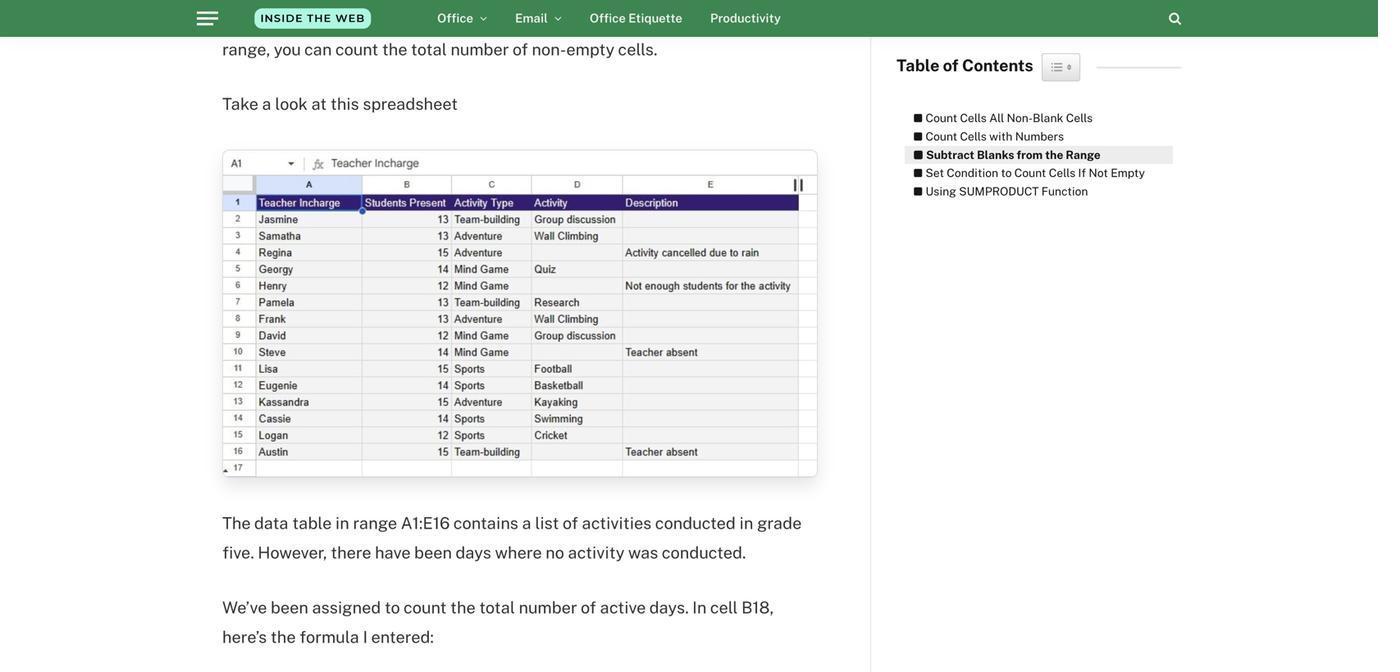 Task type: vqa. For each thing, say whether or not it's contained in the screenshot.
FUNCTION USED
no



Task type: locate. For each thing, give the bounding box(es) containing it.
cells up count cells with numbers link
[[960, 111, 987, 125]]

have
[[375, 543, 411, 563]]

subtract blanks from the range link
[[905, 146, 1101, 164]]

productivity link
[[696, 0, 795, 37]]

0 horizontal spatial the
[[271, 628, 296, 647]]

list
[[535, 514, 559, 533]]

been inside we've been assigned to count the total number of active days. in cell b18, here's the formula i entered:
[[271, 598, 308, 618]]

0 horizontal spatial been
[[271, 598, 308, 618]]

1 office from the left
[[437, 11, 473, 25]]

subtract
[[926, 148, 975, 161]]

the left total
[[450, 598, 475, 618]]

1 horizontal spatial office
[[590, 11, 626, 25]]

using sumproduct function link
[[905, 183, 1088, 201]]

of inside we've been assigned to count the total number of active days. in cell b18, here's the formula i entered:
[[581, 598, 596, 618]]

the down numbers
[[1045, 148, 1063, 161]]

empty
[[1111, 166, 1145, 180]]

grade
[[757, 514, 802, 533]]

office inside office etiquette link
[[590, 11, 626, 25]]

1 vertical spatial to
[[385, 598, 400, 618]]

been right we've
[[271, 598, 308, 618]]

sumproduct
[[959, 185, 1039, 198]]

look
[[275, 94, 308, 114]]

productivity
[[710, 11, 781, 25]]

1 horizontal spatial to
[[1001, 166, 1012, 180]]

0 vertical spatial of
[[943, 56, 959, 75]]

five.
[[222, 543, 254, 563]]

cell
[[710, 598, 738, 618]]

2 office from the left
[[590, 11, 626, 25]]

been
[[414, 543, 452, 563], [271, 598, 308, 618]]

0 horizontal spatial to
[[385, 598, 400, 618]]

0 horizontal spatial of
[[563, 514, 578, 533]]

2 vertical spatial of
[[581, 598, 596, 618]]

count cells all non-blank cells link
[[905, 109, 1093, 127]]

to up the entered:
[[385, 598, 400, 618]]

in
[[693, 598, 707, 618]]

1 horizontal spatial in
[[740, 514, 753, 533]]

set condition to count cells if not empty link
[[905, 164, 1145, 183]]

conducted
[[655, 514, 736, 533]]

table
[[292, 514, 332, 533]]

1 horizontal spatial a
[[522, 514, 531, 533]]

condition
[[947, 166, 998, 180]]

0 vertical spatial been
[[414, 543, 452, 563]]

entered:
[[371, 628, 434, 647]]

1 vertical spatial count
[[926, 130, 957, 143]]

office etiquette
[[590, 11, 682, 25]]

we've been assigned to count the total number of active days. in cell b18, here's the formula i entered:
[[222, 598, 774, 647]]

the
[[222, 514, 251, 533]]

at
[[311, 94, 327, 114]]

1 horizontal spatial been
[[414, 543, 452, 563]]

0 vertical spatial to
[[1001, 166, 1012, 180]]

in left grade
[[740, 514, 753, 533]]

a inside "the data table in range a1:e16 contains a list of activities conducted in grade five. however, there have been days where no activity was conducted."
[[522, 514, 531, 533]]

non-
[[1007, 111, 1033, 125]]

office etiquette link
[[576, 0, 696, 37]]

1 vertical spatial a
[[522, 514, 531, 533]]

a left the list
[[522, 514, 531, 533]]

active
[[600, 598, 646, 618]]

1 vertical spatial been
[[271, 598, 308, 618]]

take a look at this spreadsheet
[[222, 94, 458, 114]]

1 horizontal spatial of
[[581, 598, 596, 618]]

blank
[[1033, 111, 1064, 125]]

numbers
[[1015, 130, 1064, 143]]

in right table
[[335, 514, 349, 533]]

conducted.
[[662, 543, 746, 563]]

a left look
[[262, 94, 271, 114]]

the
[[1045, 148, 1063, 161], [450, 598, 475, 618], [271, 628, 296, 647]]

the data table in range a1:e16 contains a list of activities conducted in grade five. however, there have been days where no activity was conducted.
[[222, 514, 802, 563]]

range
[[1066, 148, 1101, 161]]

activity
[[568, 543, 625, 563]]

all
[[989, 111, 1004, 125]]

count
[[926, 111, 957, 125], [926, 130, 957, 143], [1015, 166, 1046, 180]]

days
[[456, 543, 491, 563]]

the inside count cells all non-blank cells count cells with numbers subtract blanks from the range set condition to count cells if not empty using sumproduct function
[[1045, 148, 1063, 161]]

of right the list
[[563, 514, 578, 533]]

office inside office link
[[437, 11, 473, 25]]

this
[[330, 94, 359, 114]]

b18,
[[742, 598, 774, 618]]

office
[[437, 11, 473, 25], [590, 11, 626, 25]]

to inside we've been assigned to count the total number of active days. in cell b18, here's the formula i entered:
[[385, 598, 400, 618]]

been inside "the data table in range a1:e16 contains a list of activities conducted in grade five. however, there have been days where no activity was conducted."
[[414, 543, 452, 563]]

spreadsheet
[[363, 94, 458, 114]]

cells right blank
[[1066, 111, 1093, 125]]

0 horizontal spatial a
[[262, 94, 271, 114]]

with
[[989, 130, 1013, 143]]

of left active
[[581, 598, 596, 618]]

0 vertical spatial a
[[262, 94, 271, 114]]

0 horizontal spatial office
[[437, 11, 473, 25]]

cells
[[960, 111, 987, 125], [1066, 111, 1093, 125], [960, 130, 987, 143], [1049, 166, 1076, 180]]

of
[[943, 56, 959, 75], [563, 514, 578, 533], [581, 598, 596, 618]]

2 horizontal spatial of
[[943, 56, 959, 75]]

0 horizontal spatial in
[[335, 514, 349, 533]]

email link
[[501, 0, 576, 37]]

been down a1:e16
[[414, 543, 452, 563]]

to inside count cells all non-blank cells count cells with numbers subtract blanks from the range set condition to count cells if not empty using sumproduct function
[[1001, 166, 1012, 180]]

in
[[335, 514, 349, 533], [740, 514, 753, 533]]

here's
[[222, 628, 267, 647]]

to down subtract blanks from the range link
[[1001, 166, 1012, 180]]

0 vertical spatial the
[[1045, 148, 1063, 161]]

where
[[495, 543, 542, 563]]

of right the table
[[943, 56, 959, 75]]

1 vertical spatial of
[[563, 514, 578, 533]]

1 horizontal spatial the
[[450, 598, 475, 618]]

total
[[479, 598, 515, 618]]

the right here's
[[271, 628, 296, 647]]

office left email
[[437, 11, 473, 25]]

2 vertical spatial the
[[271, 628, 296, 647]]

cells left with
[[960, 130, 987, 143]]

a
[[262, 94, 271, 114], [522, 514, 531, 533]]

office left etiquette
[[590, 11, 626, 25]]

from
[[1017, 148, 1043, 161]]

2 horizontal spatial the
[[1045, 148, 1063, 161]]

to
[[1001, 166, 1012, 180], [385, 598, 400, 618]]



Task type: describe. For each thing, give the bounding box(es) containing it.
was
[[628, 543, 658, 563]]

set
[[926, 166, 944, 180]]

table
[[897, 56, 940, 75]]

office for office
[[437, 11, 473, 25]]

2 vertical spatial count
[[1015, 166, 1046, 180]]

we've
[[222, 598, 267, 618]]

blanks
[[977, 148, 1014, 161]]

1 vertical spatial the
[[450, 598, 475, 618]]

contains
[[453, 514, 518, 533]]

count cells all non-blank cells count cells with numbers subtract blanks from the range set condition to count cells if not empty using sumproduct function
[[926, 111, 1145, 198]]

no
[[546, 543, 564, 563]]

2 in from the left
[[740, 514, 753, 533]]

take
[[222, 94, 258, 114]]

cells up function
[[1049, 166, 1076, 180]]

table of contents
[[897, 56, 1033, 75]]

inside the web image
[[231, 0, 395, 37]]

1 in from the left
[[335, 514, 349, 533]]

however,
[[258, 543, 327, 563]]

days.
[[649, 598, 689, 618]]

function
[[1042, 185, 1088, 198]]

count
[[404, 598, 447, 618]]

range
[[353, 514, 397, 533]]

a1:e16
[[401, 514, 450, 533]]

activities
[[582, 514, 652, 533]]

there
[[331, 543, 371, 563]]

count cells with numbers link
[[905, 127, 1064, 146]]

contents
[[962, 56, 1033, 75]]

gsheets table image
[[222, 150, 818, 478]]

if
[[1078, 166, 1086, 180]]

search image
[[1169, 12, 1181, 25]]

formula
[[299, 628, 359, 647]]

office for office etiquette
[[590, 11, 626, 25]]

etiquette
[[629, 11, 682, 25]]

number
[[519, 598, 577, 618]]

using
[[926, 185, 956, 198]]

i
[[363, 628, 368, 647]]

of inside "the data table in range a1:e16 contains a list of activities conducted in grade five. however, there have been days where no activity was conducted."
[[563, 514, 578, 533]]

office link
[[423, 0, 501, 37]]

0 vertical spatial count
[[926, 111, 957, 125]]

email
[[515, 11, 548, 25]]

assigned
[[312, 598, 381, 618]]

data
[[254, 514, 289, 533]]

not
[[1089, 166, 1108, 180]]



